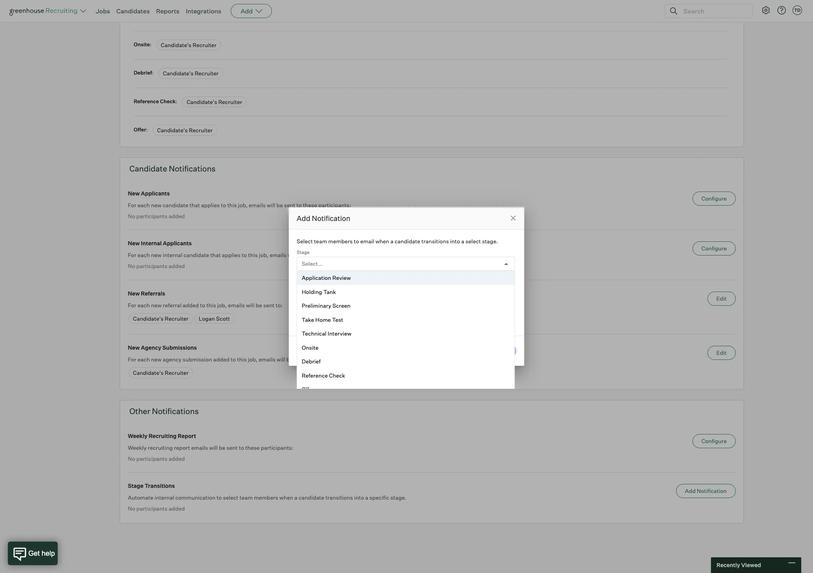 Task type: describe. For each thing, give the bounding box(es) containing it.
automate internal communication to select team members when a candidate transitions into a specific stage.
[[128, 494, 407, 501]]

0 horizontal spatial members
[[254, 494, 278, 501]]

0 vertical spatial applicants
[[141, 190, 170, 197]]

candidate's recruiter for onsite :
[[161, 41, 217, 48]]

0 horizontal spatial transitions
[[326, 494, 353, 501]]

add notification button
[[676, 484, 736, 498]]

preliminary screen
[[302, 302, 351, 309]]

0 horizontal spatial team
[[240, 494, 253, 501]]

other
[[129, 406, 150, 416]]

submissions
[[163, 344, 197, 351]]

new for referral
[[151, 302, 162, 309]]

weekly for weekly recruiting report emails will be sent to these participants:
[[128, 444, 147, 451]]

holding
[[302, 288, 322, 295]]

test
[[332, 316, 343, 323]]

recruiter for reference check :
[[218, 98, 242, 105]]

no for automate internal communication to select team members when a candidate transitions into a specific stage.
[[128, 505, 135, 512]]

into inside add notification dialog
[[450, 238, 460, 245]]

candidate's for technical interview :
[[193, 13, 224, 20]]

new for new referrals
[[128, 290, 140, 297]]

technical interview :
[[134, 13, 185, 19]]

participants for recruiting
[[136, 455, 168, 462]]

new for candidate
[[151, 202, 162, 208]]

preliminary
[[302, 302, 332, 309]]

td
[[795, 7, 801, 13]]

check for reference check :
[[160, 98, 176, 104]]

candidate's recruiter for offer :
[[157, 127, 213, 134]]

new internal applicants
[[128, 240, 192, 247]]

logan
[[199, 315, 215, 322]]

0 horizontal spatial into
[[354, 494, 364, 501]]

transitions inside add notification dialog
[[422, 238, 449, 245]]

scott
[[216, 315, 230, 322]]

for for for each new agency submission added to this job, emails will be sent to:
[[128, 356, 136, 363]]

candidate notifications
[[129, 164, 216, 173]]

0 vertical spatial internal
[[163, 252, 183, 258]]

screen
[[333, 302, 351, 309]]

new for agency
[[151, 356, 162, 363]]

2 vertical spatial participants:
[[261, 444, 294, 451]]

check for reference check
[[329, 372, 345, 379]]

for for for each new referral added to this job, emails will be sent to:
[[128, 302, 136, 309]]

weekly recruiting report
[[128, 433, 196, 439]]

each for internal
[[138, 252, 150, 258]]

each for applicants
[[138, 202, 150, 208]]

select...
[[302, 260, 323, 267]]

recruiter for technical interview :
[[225, 13, 249, 20]]

new referrals
[[128, 290, 165, 297]]

edit for for each new agency submission added to this job, emails will be sent to:
[[717, 350, 727, 356]]

1 vertical spatial that
[[211, 252, 221, 258]]

recruiting
[[149, 433, 177, 439]]

automate
[[128, 494, 153, 501]]

select
[[297, 238, 313, 245]]

edit for for each new referral added to this job, emails will be sent to:
[[717, 295, 727, 302]]

1 horizontal spatial applies
[[222, 252, 241, 258]]

notifications for candidate notifications
[[169, 164, 216, 173]]

add inside dialog
[[297, 214, 311, 223]]

weekly for weekly recruiting report
[[128, 433, 148, 439]]

referral
[[163, 302, 182, 309]]

0 vertical spatial to:
[[276, 302, 283, 309]]

referrals
[[141, 290, 165, 297]]

application review
[[302, 274, 351, 281]]

select team members to email when a candidate transitions into a select stage.
[[297, 238, 498, 245]]

recruiter for offer :
[[189, 127, 213, 134]]

when inside add notification dialog
[[376, 238, 390, 245]]

technical for technical interview :
[[134, 13, 158, 19]]

0 horizontal spatial that
[[190, 202, 200, 208]]

jobs link
[[96, 7, 110, 15]]

team inside add notification dialog
[[314, 238, 327, 245]]

logan scott
[[199, 315, 230, 322]]

agency
[[163, 356, 182, 363]]

onsite for onsite :
[[134, 41, 150, 47]]

stage transitions
[[128, 483, 175, 489]]

candidates
[[116, 7, 150, 15]]

onsite :
[[134, 41, 153, 47]]

for each new referral added to this job, emails will be sent to:
[[128, 302, 283, 309]]

members inside add notification dialog
[[329, 238, 353, 245]]

candidate's for debrief :
[[163, 70, 194, 77]]

edit button for for each new agency submission added to this job, emails will be sent to:
[[708, 346, 736, 360]]

candidate's for reference check :
[[187, 98, 217, 105]]

new applicants
[[128, 190, 170, 197]]

candidate's recruiter for debrief :
[[163, 70, 219, 77]]

configure button for candidate notifications
[[693, 191, 736, 206]]

reports
[[156, 7, 180, 15]]

0 horizontal spatial when
[[280, 494, 293, 501]]

candidate's recruiter for technical interview :
[[193, 13, 249, 20]]

participants for internal
[[136, 263, 168, 269]]

new for internal
[[151, 252, 162, 258]]

specific
[[370, 494, 390, 501]]

for each new agency submission added to this job, emails will be sent to:
[[128, 356, 313, 363]]

td button
[[792, 4, 804, 16]]

no participants added for applicants
[[128, 213, 185, 219]]

offer for offer
[[302, 386, 315, 393]]

added for stage transitions
[[169, 505, 185, 512]]

onsite for onsite
[[302, 344, 319, 351]]

recently viewed
[[717, 562, 762, 569]]

Search text field
[[682, 5, 746, 17]]

0 horizontal spatial applies
[[201, 202, 220, 208]]

for for for each new internal candidate that applies to this job, emails will be sent to these participants:
[[128, 252, 136, 258]]

add inside popup button
[[241, 7, 253, 15]]

debrief for debrief
[[302, 358, 321, 365]]

participants for applicants
[[136, 213, 168, 219]]

new for new agency submissions
[[128, 344, 140, 351]]

offer :
[[134, 127, 149, 133]]

no participants added for recruiting
[[128, 455, 185, 462]]

edit button for for each new referral added to this job, emails will be sent to:
[[708, 292, 736, 306]]

technical interview
[[302, 330, 352, 337]]

reference for reference check :
[[134, 98, 159, 104]]

integrations
[[186, 7, 222, 15]]

candidates link
[[116, 7, 150, 15]]

holding tank
[[302, 288, 336, 295]]

0 horizontal spatial these
[[245, 444, 260, 451]]

jobs
[[96, 7, 110, 15]]

other notifications
[[129, 406, 199, 416]]



Task type: locate. For each thing, give the bounding box(es) containing it.
0 horizontal spatial add
[[241, 7, 253, 15]]

offer down reference check :
[[134, 127, 146, 133]]

no down automate
[[128, 505, 135, 512]]

1 vertical spatial these
[[324, 252, 338, 258]]

transitions
[[145, 483, 175, 489]]

1 vertical spatial debrief
[[302, 358, 321, 365]]

notifications for other notifications
[[152, 406, 199, 416]]

1 vertical spatial internal
[[155, 494, 174, 501]]

4 for from the top
[[128, 356, 136, 363]]

2 configure from the top
[[702, 245, 727, 252]]

for down new referrals
[[128, 302, 136, 309]]

edit
[[717, 295, 727, 302], [717, 350, 727, 356]]

each for agency
[[138, 356, 150, 363]]

1 horizontal spatial stage.
[[482, 238, 498, 245]]

internal down the new internal applicants
[[163, 252, 183, 258]]

be
[[277, 202, 283, 208], [298, 252, 304, 258], [256, 302, 262, 309], [287, 356, 293, 363], [219, 444, 225, 451]]

2 horizontal spatial these
[[324, 252, 338, 258]]

1 vertical spatial notification
[[697, 488, 727, 494]]

1 vertical spatial notifications
[[152, 406, 199, 416]]

candidate inside add notification dialog
[[395, 238, 421, 245]]

each down new referrals
[[138, 302, 150, 309]]

to: left preliminary
[[276, 302, 283, 309]]

1 vertical spatial edit
[[717, 350, 727, 356]]

a
[[391, 238, 394, 245], [462, 238, 465, 245], [295, 494, 298, 501], [366, 494, 369, 501]]

3 each from the top
[[138, 302, 150, 309]]

select
[[466, 238, 481, 245], [223, 494, 239, 501]]

debrief :
[[134, 70, 155, 76]]

no participants added for internal
[[128, 263, 185, 269]]

stage.
[[482, 238, 498, 245], [391, 494, 407, 501]]

add notification inside add notification button
[[685, 488, 727, 494]]

0 vertical spatial edit button
[[708, 292, 736, 306]]

1 vertical spatial configure button
[[693, 242, 736, 256]]

0 horizontal spatial to:
[[276, 302, 283, 309]]

1 new from the top
[[128, 190, 140, 197]]

notification inside button
[[697, 488, 727, 494]]

0 horizontal spatial add notification
[[297, 214, 351, 223]]

0 vertical spatial that
[[190, 202, 200, 208]]

1 vertical spatial technical
[[302, 330, 327, 337]]

report
[[178, 433, 196, 439]]

check inside add notification dialog
[[329, 372, 345, 379]]

0 vertical spatial members
[[329, 238, 353, 245]]

1 vertical spatial into
[[354, 494, 364, 501]]

1 participants from the top
[[136, 213, 168, 219]]

1 vertical spatial team
[[240, 494, 253, 501]]

weekly
[[128, 433, 148, 439], [128, 444, 147, 451]]

0 vertical spatial interview
[[159, 13, 182, 19]]

td button
[[793, 5, 803, 15]]

0 horizontal spatial stage.
[[391, 494, 407, 501]]

no down new applicants at the top
[[128, 213, 135, 219]]

3 new from the top
[[128, 290, 140, 297]]

stage. inside add notification dialog
[[482, 238, 498, 245]]

participants
[[136, 213, 168, 219], [136, 263, 168, 269], [136, 455, 168, 462], [136, 505, 168, 512]]

1 vertical spatial weekly
[[128, 444, 147, 451]]

interview for technical interview
[[328, 330, 352, 337]]

integrations link
[[186, 7, 222, 15]]

2 new from the top
[[128, 240, 140, 247]]

stage inside add notification dialog
[[297, 249, 310, 255]]

1 vertical spatial select
[[223, 494, 239, 501]]

add notification
[[297, 214, 351, 223], [685, 488, 727, 494]]

3 participants from the top
[[136, 455, 168, 462]]

configure for candidate notifications
[[702, 195, 727, 202]]

each for referrals
[[138, 302, 150, 309]]

reference inside add notification dialog
[[302, 372, 328, 379]]

configure button
[[693, 191, 736, 206], [693, 242, 736, 256], [693, 434, 736, 448]]

0 horizontal spatial select
[[223, 494, 239, 501]]

for for for each new candidate that applies to this job, emails will be sent to these participants:
[[128, 202, 136, 208]]

these
[[303, 202, 317, 208], [324, 252, 338, 258], [245, 444, 260, 451]]

recruiting
[[148, 444, 173, 451]]

configure for other notifications
[[702, 438, 727, 444]]

interview inside add notification dialog
[[328, 330, 352, 337]]

0 vertical spatial applies
[[201, 202, 220, 208]]

new for new applicants
[[128, 190, 140, 197]]

onsite down technical interview
[[302, 344, 319, 351]]

add inside button
[[685, 488, 696, 494]]

tank
[[324, 288, 336, 295]]

1 horizontal spatial interview
[[328, 330, 352, 337]]

technical for technical interview
[[302, 330, 327, 337]]

2 participants from the top
[[136, 263, 168, 269]]

technical
[[134, 13, 158, 19], [302, 330, 327, 337]]

reference check
[[302, 372, 345, 379]]

added down communication
[[169, 505, 185, 512]]

added for new applicants
[[169, 213, 185, 219]]

1 vertical spatial when
[[280, 494, 293, 501]]

transitions
[[422, 238, 449, 245], [326, 494, 353, 501]]

no for for each new internal candidate that applies to this job, emails will be sent to these participants:
[[128, 263, 135, 269]]

1 vertical spatial stage
[[128, 483, 144, 489]]

4 no from the top
[[128, 505, 135, 512]]

3 no participants added from the top
[[128, 455, 185, 462]]

candidate's
[[193, 13, 224, 20], [161, 41, 192, 48], [163, 70, 194, 77], [187, 98, 217, 105], [157, 127, 188, 134], [133, 315, 164, 322], [133, 370, 164, 376]]

each down agency
[[138, 356, 150, 363]]

1 edit button from the top
[[708, 292, 736, 306]]

review
[[333, 274, 351, 281]]

1 horizontal spatial members
[[329, 238, 353, 245]]

debrief down onsite :
[[134, 70, 152, 76]]

0 horizontal spatial technical
[[134, 13, 158, 19]]

0 vertical spatial notifications
[[169, 164, 216, 173]]

2 each from the top
[[138, 252, 150, 258]]

add button
[[231, 4, 272, 18]]

1 horizontal spatial that
[[211, 252, 221, 258]]

for down new agency submissions
[[128, 356, 136, 363]]

2 edit button from the top
[[708, 346, 736, 360]]

configure button for other notifications
[[693, 434, 736, 448]]

1 each from the top
[[138, 202, 150, 208]]

that
[[190, 202, 200, 208], [211, 252, 221, 258]]

0 vertical spatial debrief
[[134, 70, 152, 76]]

stage down select
[[297, 249, 310, 255]]

1 horizontal spatial these
[[303, 202, 317, 208]]

1 weekly from the top
[[128, 433, 148, 439]]

will
[[267, 202, 275, 208], [288, 252, 296, 258], [246, 302, 255, 309], [277, 356, 285, 363], [209, 444, 218, 451]]

1 vertical spatial stage.
[[391, 494, 407, 501]]

interview down test
[[328, 330, 352, 337]]

3 no from the top
[[128, 455, 135, 462]]

no for weekly recruiting report emails will be sent to these participants:
[[128, 455, 135, 462]]

1 horizontal spatial transitions
[[422, 238, 449, 245]]

1 horizontal spatial to:
[[307, 356, 313, 363]]

participants for transitions
[[136, 505, 168, 512]]

new for new internal applicants
[[128, 240, 140, 247]]

home
[[316, 316, 331, 323]]

no participants added down automate
[[128, 505, 185, 512]]

to inside add notification dialog
[[354, 238, 359, 245]]

added down report
[[169, 455, 185, 462]]

for each new internal candidate that applies to this job, emails will be sent to these participants:
[[128, 252, 372, 258]]

onsite inside add notification dialog
[[302, 344, 319, 351]]

emails
[[249, 202, 266, 208], [270, 252, 287, 258], [228, 302, 245, 309], [259, 356, 276, 363], [191, 444, 208, 451]]

4 new from the top
[[128, 344, 140, 351]]

0 vertical spatial edit
[[717, 295, 727, 302]]

weekly recruiting report emails will be sent to these participants:
[[128, 444, 294, 451]]

added for new internal applicants
[[169, 263, 185, 269]]

new down agency
[[151, 356, 162, 363]]

1 horizontal spatial into
[[450, 238, 460, 245]]

notification inside dialog
[[312, 214, 351, 223]]

0 vertical spatial stage
[[297, 249, 310, 255]]

new
[[151, 202, 162, 208], [151, 252, 162, 258], [151, 302, 162, 309], [151, 356, 162, 363]]

check
[[160, 98, 176, 104], [329, 372, 345, 379]]

weekly left recruiting
[[128, 444, 147, 451]]

add notification inside add notification dialog
[[297, 214, 351, 223]]

1 horizontal spatial reference
[[302, 372, 328, 379]]

new left agency
[[128, 344, 140, 351]]

1 vertical spatial check
[[329, 372, 345, 379]]

no up new referrals
[[128, 263, 135, 269]]

1 vertical spatial applies
[[222, 252, 241, 258]]

1 horizontal spatial notification
[[697, 488, 727, 494]]

participants down "internal" on the left
[[136, 263, 168, 269]]

0 vertical spatial add
[[241, 7, 253, 15]]

new left referrals
[[128, 290, 140, 297]]

stage for stage
[[297, 249, 310, 255]]

2 vertical spatial these
[[245, 444, 260, 451]]

1 no participants added from the top
[[128, 213, 185, 219]]

each
[[138, 202, 150, 208], [138, 252, 150, 258], [138, 302, 150, 309], [138, 356, 150, 363]]

this
[[227, 202, 237, 208], [248, 252, 258, 258], [207, 302, 216, 309], [237, 356, 247, 363]]

0 vertical spatial offer
[[134, 127, 146, 133]]

participants down new applicants at the top
[[136, 213, 168, 219]]

added for weekly recruiting report
[[169, 455, 185, 462]]

0 vertical spatial configure button
[[693, 191, 736, 206]]

2 no participants added from the top
[[128, 263, 185, 269]]

to
[[221, 202, 226, 208], [297, 202, 302, 208], [354, 238, 359, 245], [242, 252, 247, 258], [318, 252, 323, 258], [200, 302, 205, 309], [231, 356, 236, 363], [239, 444, 244, 451], [217, 494, 222, 501]]

0 vertical spatial into
[[450, 238, 460, 245]]

each down new applicants at the top
[[138, 202, 150, 208]]

new agency submissions
[[128, 344, 197, 351]]

2 new from the top
[[151, 252, 162, 258]]

edit button
[[708, 292, 736, 306], [708, 346, 736, 360]]

applicants down candidate
[[141, 190, 170, 197]]

3 new from the top
[[151, 302, 162, 309]]

applicants
[[141, 190, 170, 197], [163, 240, 192, 247]]

submission
[[183, 356, 212, 363]]

internal down transitions
[[155, 494, 174, 501]]

onsite
[[134, 41, 150, 47], [302, 344, 319, 351]]

0 vertical spatial onsite
[[134, 41, 150, 47]]

stage
[[297, 249, 310, 255], [128, 483, 144, 489]]

recruiter for onsite :
[[193, 41, 217, 48]]

2 vertical spatial configure
[[702, 438, 727, 444]]

communication
[[175, 494, 216, 501]]

new down new applicants at the top
[[151, 202, 162, 208]]

interview
[[159, 13, 182, 19], [328, 330, 352, 337]]

1 horizontal spatial offer
[[302, 386, 315, 393]]

onsite up debrief :
[[134, 41, 150, 47]]

no participants added
[[128, 213, 185, 219], [128, 263, 185, 269], [128, 455, 185, 462], [128, 505, 185, 512]]

for each new candidate that applies to this job, emails will be sent to these participants:
[[128, 202, 351, 208]]

interview for technical interview :
[[159, 13, 182, 19]]

added down the new internal applicants
[[169, 263, 185, 269]]

take
[[302, 316, 314, 323]]

1 vertical spatial edit button
[[708, 346, 736, 360]]

2 vertical spatial configure button
[[693, 434, 736, 448]]

stage up automate
[[128, 483, 144, 489]]

configure image
[[762, 5, 771, 15]]

0 horizontal spatial onsite
[[134, 41, 150, 47]]

for down the new internal applicants
[[128, 252, 136, 258]]

1 horizontal spatial debrief
[[302, 358, 321, 365]]

add notification dialog
[[289, 207, 525, 396]]

1 new from the top
[[151, 202, 162, 208]]

notifications
[[169, 164, 216, 173], [152, 406, 199, 416]]

to: up reference check
[[307, 356, 313, 363]]

1 horizontal spatial stage
[[297, 249, 310, 255]]

0 vertical spatial add notification
[[297, 214, 351, 223]]

0 horizontal spatial offer
[[134, 127, 146, 133]]

3 configure button from the top
[[693, 434, 736, 448]]

2 for from the top
[[128, 252, 136, 258]]

participants down recruiting
[[136, 455, 168, 462]]

added right submission at bottom
[[213, 356, 230, 363]]

offer inside add notification dialog
[[302, 386, 315, 393]]

debrief inside add notification dialog
[[302, 358, 321, 365]]

no for for each new candidate that applies to this job, emails will be sent to these participants:
[[128, 213, 135, 219]]

1 horizontal spatial select
[[466, 238, 481, 245]]

1 configure button from the top
[[693, 191, 736, 206]]

candidate's for onsite :
[[161, 41, 192, 48]]

applicants right "internal" on the left
[[163, 240, 192, 247]]

1 vertical spatial configure
[[702, 245, 727, 252]]

each down "internal" on the left
[[138, 252, 150, 258]]

technical inside add notification dialog
[[302, 330, 327, 337]]

0 horizontal spatial debrief
[[134, 70, 152, 76]]

4 new from the top
[[151, 356, 162, 363]]

1 edit from the top
[[717, 295, 727, 302]]

recruiter for debrief :
[[195, 70, 219, 77]]

2 vertical spatial add
[[685, 488, 696, 494]]

2 no from the top
[[128, 263, 135, 269]]

1 vertical spatial to:
[[307, 356, 313, 363]]

offer down reference check
[[302, 386, 315, 393]]

1 for from the top
[[128, 202, 136, 208]]

weekly down other
[[128, 433, 148, 439]]

email
[[361, 238, 374, 245]]

participants down automate
[[136, 505, 168, 512]]

2 horizontal spatial add
[[685, 488, 696, 494]]

no up stage transitions
[[128, 455, 135, 462]]

no
[[128, 213, 135, 219], [128, 263, 135, 269], [128, 455, 135, 462], [128, 505, 135, 512]]

1 horizontal spatial when
[[376, 238, 390, 245]]

2 configure button from the top
[[693, 242, 736, 256]]

1 vertical spatial participants:
[[339, 252, 372, 258]]

users
[[297, 276, 310, 282]]

1 vertical spatial reference
[[302, 372, 328, 379]]

3 for from the top
[[128, 302, 136, 309]]

job,
[[238, 202, 248, 208], [259, 252, 269, 258], [217, 302, 227, 309], [248, 356, 258, 363]]

3 configure from the top
[[702, 438, 727, 444]]

reference for reference check
[[302, 372, 328, 379]]

4 no participants added from the top
[[128, 505, 185, 512]]

select inside add notification dialog
[[466, 238, 481, 245]]

viewed
[[742, 562, 762, 569]]

0 horizontal spatial notification
[[312, 214, 351, 223]]

2 edit from the top
[[717, 350, 727, 356]]

0 vertical spatial participants:
[[319, 202, 351, 208]]

0 vertical spatial technical
[[134, 13, 158, 19]]

application
[[302, 274, 331, 281]]

:
[[182, 13, 184, 19], [150, 41, 152, 47], [152, 70, 154, 76], [176, 98, 177, 104], [146, 127, 148, 133]]

no participants added down new applicants at the top
[[128, 213, 185, 219]]

candidate
[[129, 164, 167, 173]]

recruiter
[[225, 13, 249, 20], [193, 41, 217, 48], [195, 70, 219, 77], [218, 98, 242, 105], [189, 127, 213, 134], [165, 315, 189, 322], [165, 370, 189, 376]]

1 vertical spatial onsite
[[302, 344, 319, 351]]

1 vertical spatial offer
[[302, 386, 315, 393]]

1 vertical spatial interview
[[328, 330, 352, 337]]

1 vertical spatial members
[[254, 494, 278, 501]]

no participants added down the new internal applicants
[[128, 263, 185, 269]]

when
[[376, 238, 390, 245], [280, 494, 293, 501]]

: for offer :
[[146, 127, 148, 133]]

notification
[[312, 214, 351, 223], [697, 488, 727, 494]]

0 horizontal spatial stage
[[128, 483, 144, 489]]

0 vertical spatial configure
[[702, 195, 727, 202]]

take home test
[[302, 316, 343, 323]]

no participants added down recruiting
[[128, 455, 185, 462]]

candidate's for offer :
[[157, 127, 188, 134]]

new down the new internal applicants
[[151, 252, 162, 258]]

applies
[[201, 202, 220, 208], [222, 252, 241, 258]]

0 vertical spatial team
[[314, 238, 327, 245]]

stage for stage transitions
[[128, 483, 144, 489]]

no participants added for transitions
[[128, 505, 185, 512]]

1 vertical spatial transitions
[[326, 494, 353, 501]]

0 vertical spatial transitions
[[422, 238, 449, 245]]

added up the new internal applicants
[[169, 213, 185, 219]]

: for debrief :
[[152, 70, 154, 76]]

for down new applicants at the top
[[128, 202, 136, 208]]

internal
[[141, 240, 162, 247]]

1 horizontal spatial onsite
[[302, 344, 319, 351]]

1 horizontal spatial technical
[[302, 330, 327, 337]]

0 vertical spatial check
[[160, 98, 176, 104]]

offer for offer :
[[134, 127, 146, 133]]

2 weekly from the top
[[128, 444, 147, 451]]

debrief for debrief :
[[134, 70, 152, 76]]

debrief up reference check
[[302, 358, 321, 365]]

report
[[174, 444, 190, 451]]

0 vertical spatial stage.
[[482, 238, 498, 245]]

recently
[[717, 562, 741, 569]]

0 vertical spatial weekly
[[128, 433, 148, 439]]

0 vertical spatial select
[[466, 238, 481, 245]]

4 participants from the top
[[136, 505, 168, 512]]

1 horizontal spatial add
[[297, 214, 311, 223]]

added right the referral at the left bottom
[[183, 302, 199, 309]]

0 vertical spatial these
[[303, 202, 317, 208]]

1 vertical spatial add
[[297, 214, 311, 223]]

0 vertical spatial when
[[376, 238, 390, 245]]

1 no from the top
[[128, 213, 135, 219]]

new down referrals
[[151, 302, 162, 309]]

1 configure from the top
[[702, 195, 727, 202]]

reference check :
[[134, 98, 178, 104]]

interview left integrations link
[[159, 13, 182, 19]]

: for onsite :
[[150, 41, 152, 47]]

new down candidate
[[128, 190, 140, 197]]

greenhouse recruiting image
[[9, 6, 80, 16]]

add
[[241, 7, 253, 15], [297, 214, 311, 223], [685, 488, 696, 494]]

1 vertical spatial add notification
[[685, 488, 727, 494]]

new
[[128, 190, 140, 197], [128, 240, 140, 247], [128, 290, 140, 297], [128, 344, 140, 351]]

candidate's recruiter for reference check :
[[187, 98, 242, 105]]

agency
[[141, 344, 161, 351]]

sent
[[284, 202, 295, 208], [305, 252, 316, 258], [263, 302, 275, 309], [294, 356, 305, 363], [227, 444, 238, 451]]

reports link
[[156, 7, 180, 15]]

4 each from the top
[[138, 356, 150, 363]]

0 horizontal spatial reference
[[134, 98, 159, 104]]

to:
[[276, 302, 283, 309], [307, 356, 313, 363]]

1 vertical spatial applicants
[[163, 240, 192, 247]]

participants:
[[319, 202, 351, 208], [339, 252, 372, 258], [261, 444, 294, 451]]

for
[[128, 202, 136, 208], [128, 252, 136, 258], [128, 302, 136, 309], [128, 356, 136, 363]]

new left "internal" on the left
[[128, 240, 140, 247]]



Task type: vqa. For each thing, say whether or not it's contained in the screenshot.


